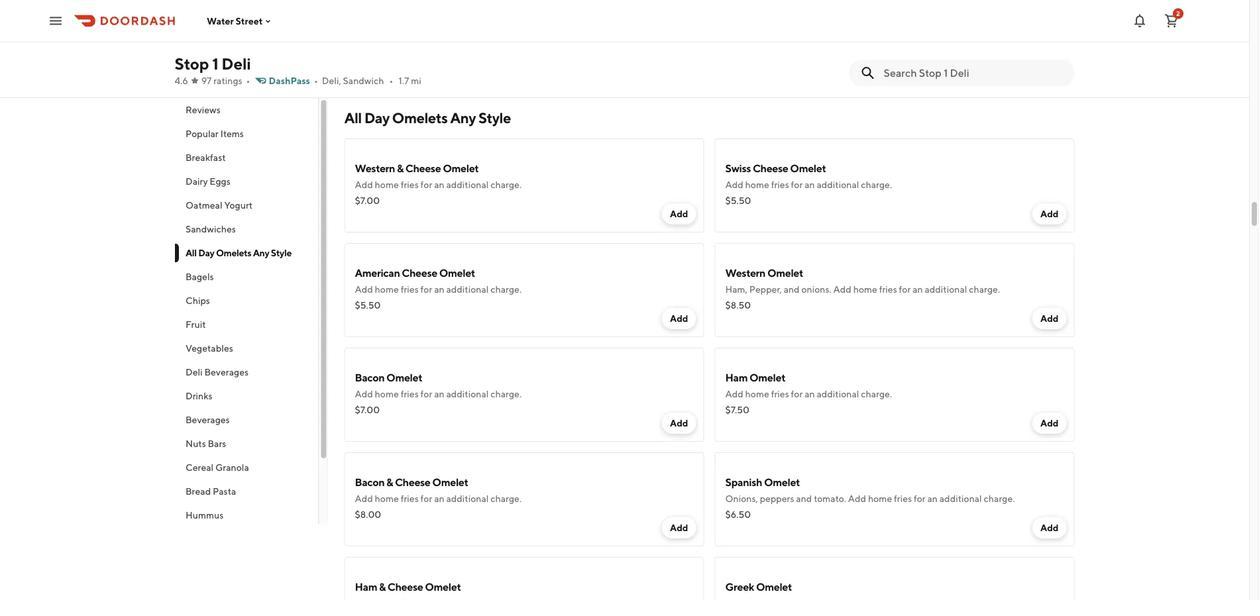 Task type: vqa. For each thing, say whether or not it's contained in the screenshot.


Task type: locate. For each thing, give the bounding box(es) containing it.
for inside swiss cheese omelet add home fries for an  additional charge. $5.50 add
[[791, 179, 803, 190]]

0 vertical spatial $5.50
[[725, 195, 751, 206]]

$5.50 inside swiss cheese omelet add home fries for an  additional charge. $5.50 add
[[725, 195, 751, 206]]

2 horizontal spatial •
[[389, 75, 393, 86]]

day down "sandwiches"
[[198, 248, 214, 259]]

0 vertical spatial ham
[[725, 372, 748, 384]]

chips button
[[175, 289, 319, 313]]

$7.00 inside western & cheese omelet add home fries for an  additional charge. $7.00 add
[[355, 195, 380, 206]]

& for bacon
[[387, 476, 393, 489]]

1 vertical spatial day
[[198, 248, 214, 259]]

1 horizontal spatial $5.50
[[725, 195, 751, 206]]

an inside swiss cheese omelet add home fries for an  additional charge. $5.50 add
[[805, 179, 815, 190]]

cheese inside western & cheese omelet add home fries for an  additional charge. $7.00 add
[[406, 162, 441, 175]]

$5.50 down the swiss
[[725, 195, 751, 206]]

nuts bars
[[185, 438, 226, 449]]

oatmeal yogurt button
[[175, 194, 319, 217]]

spanish omelet onions, peppers and tomato. add home fries for an  additional charge. $6.50 add
[[725, 476, 1059, 534]]

street
[[236, 15, 263, 26]]

0 vertical spatial omelets
[[392, 109, 448, 127]]

& inside western & cheese omelet add home fries for an  additional charge. $7.00 add
[[397, 162, 404, 175]]

$5.50 for american
[[355, 300, 381, 311]]

dashpass •
[[269, 75, 318, 86]]

sandwiches button
[[175, 217, 319, 241]]

fries inside western & cheese omelet add home fries for an  additional charge. $7.00 add
[[401, 179, 419, 190]]

hummus
[[185, 510, 223, 521]]

home
[[375, 179, 399, 190], [745, 179, 769, 190], [375, 284, 399, 295], [854, 284, 878, 295], [375, 389, 399, 400], [745, 389, 769, 400], [375, 493, 399, 504], [868, 493, 892, 504]]

home inside bacon & cheese omelet add home fries for an  additional charge. $8.00 add
[[375, 493, 399, 504]]

cheese for bacon & cheese omelet add home fries for an  additional charge. $8.00 add
[[395, 476, 431, 489]]

add button for swiss cheese omelet
[[1033, 203, 1067, 225]]

1 horizontal spatial day
[[364, 109, 390, 127]]

all down the sandwich
[[344, 109, 362, 127]]

for
[[421, 179, 432, 190], [791, 179, 803, 190], [421, 284, 432, 295], [899, 284, 911, 295], [421, 389, 432, 400], [791, 389, 803, 400], [421, 493, 432, 504], [914, 493, 926, 504]]

0 horizontal spatial omelets
[[216, 248, 251, 259]]

0 horizontal spatial western
[[355, 162, 395, 175]]

water
[[207, 15, 234, 26]]

0 horizontal spatial $5.50
[[355, 300, 381, 311]]

mi
[[411, 75, 421, 86]]

eggs
[[209, 176, 230, 187]]

0 vertical spatial and
[[784, 284, 800, 295]]

1 vertical spatial all
[[185, 248, 196, 259]]

1 vertical spatial all day omelets any style
[[185, 248, 291, 259]]

breakfast
[[185, 152, 225, 163]]

1 vertical spatial style
[[271, 248, 291, 259]]

0 horizontal spatial deli
[[185, 367, 202, 378]]

popular
[[185, 128, 218, 139]]

$5.50 down american
[[355, 300, 381, 311]]

1 vertical spatial omelets
[[216, 248, 251, 259]]

$5.50 for swiss
[[725, 195, 751, 206]]

add button for ham omelet
[[1033, 413, 1067, 434]]

fries inside spanish omelet onions, peppers and tomato. add home fries for an  additional charge. $6.50 add
[[894, 493, 912, 504]]

• left deli,
[[314, 75, 318, 86]]

1 vertical spatial deli
[[185, 367, 202, 378]]

0 horizontal spatial ham
[[355, 581, 377, 594]]

0 horizontal spatial all day omelets any style
[[185, 248, 291, 259]]

ham inside "ham omelet add home fries for an  additional charge. $7.50 add"
[[725, 372, 748, 384]]

popular items button
[[175, 122, 319, 146]]

an inside bacon & cheese omelet add home fries for an  additional charge. $8.00 add
[[434, 493, 445, 504]]

omelets down sandwiches button
[[216, 248, 251, 259]]

any
[[450, 109, 476, 127], [253, 248, 269, 259]]

1 vertical spatial and
[[796, 493, 812, 504]]

1 horizontal spatial style
[[479, 109, 511, 127]]

bacon for bacon & cheese omelet
[[355, 476, 385, 489]]

1 vertical spatial bacon
[[355, 476, 385, 489]]

beverages
[[204, 367, 248, 378], [185, 415, 229, 426]]

an inside "ham omelet add home fries for an  additional charge. $7.50 add"
[[805, 389, 815, 400]]

1 vertical spatial beverages
[[185, 415, 229, 426]]

2 horizontal spatial &
[[397, 162, 404, 175]]

0 vertical spatial &
[[397, 162, 404, 175]]

charge. inside american cheese omelet add home fries for an  additional charge. $5.50 add
[[491, 284, 522, 295]]

$7.00 inside "bacon omelet add home fries for an  additional charge. $7.00 add"
[[355, 405, 380, 416]]

0 vertical spatial all day omelets any style
[[344, 109, 511, 127]]

omelet inside swiss cheese omelet add home fries for an  additional charge. $5.50 add
[[790, 162, 826, 175]]

western inside western omelet ham, pepper, and onions. add home fries for an  additional charge. $8.50 add
[[725, 267, 766, 279]]

for inside "ham omelet add home fries for an  additional charge. $7.50 add"
[[791, 389, 803, 400]]

add button
[[662, 203, 696, 225], [1033, 203, 1067, 225], [662, 308, 696, 329], [1033, 308, 1067, 329], [662, 413, 696, 434], [1033, 413, 1067, 434], [662, 518, 696, 539], [1033, 518, 1067, 539]]

bacon
[[355, 372, 385, 384], [355, 476, 385, 489]]

0 horizontal spatial style
[[271, 248, 291, 259]]

charge. inside western omelet ham, pepper, and onions. add home fries for an  additional charge. $8.50 add
[[969, 284, 1000, 295]]

1 vertical spatial &
[[387, 476, 393, 489]]

beverages down vegetables
[[204, 367, 248, 378]]

ham for ham omelet add home fries for an  additional charge. $7.50 add
[[725, 372, 748, 384]]

additional inside "bacon omelet add home fries for an  additional charge. $7.00 add"
[[446, 389, 489, 400]]

day down deli, sandwich • 1.7 mi
[[364, 109, 390, 127]]

$5.50
[[725, 195, 751, 206], [355, 300, 381, 311]]

1 • from the left
[[246, 75, 250, 86]]

1 vertical spatial $5.50
[[355, 300, 381, 311]]

add button for bacon omelet
[[662, 413, 696, 434]]

additional inside spanish omelet onions, peppers and tomato. add home fries for an  additional charge. $6.50 add
[[940, 493, 982, 504]]

reviews
[[185, 104, 220, 115]]

an
[[434, 179, 445, 190], [805, 179, 815, 190], [434, 284, 445, 295], [913, 284, 923, 295], [434, 389, 445, 400], [805, 389, 815, 400], [434, 493, 445, 504], [928, 493, 938, 504]]

1 horizontal spatial any
[[450, 109, 476, 127]]

omelet
[[443, 162, 479, 175], [790, 162, 826, 175], [439, 267, 475, 279], [768, 267, 803, 279], [387, 372, 422, 384], [750, 372, 786, 384], [432, 476, 468, 489], [764, 476, 800, 489], [425, 581, 461, 594], [756, 581, 792, 594]]

and left the tomato.
[[796, 493, 812, 504]]

additional
[[446, 179, 489, 190], [817, 179, 859, 190], [446, 284, 489, 295], [925, 284, 967, 295], [446, 389, 489, 400], [817, 389, 859, 400], [446, 493, 489, 504], [940, 493, 982, 504]]

0 vertical spatial deli
[[222, 54, 251, 73]]

bacon inside "bacon omelet add home fries for an  additional charge. $7.00 add"
[[355, 372, 385, 384]]

bread
[[185, 486, 211, 497]]

0 vertical spatial $7.00
[[355, 195, 380, 206]]

cereal
[[185, 462, 213, 473]]

western inside western & cheese omelet add home fries for an  additional charge. $7.00 add
[[355, 162, 395, 175]]

1 vertical spatial ham
[[355, 581, 377, 594]]

1 horizontal spatial all day omelets any style
[[344, 109, 511, 127]]

omelet inside "bacon omelet add home fries for an  additional charge. $7.00 add"
[[387, 372, 422, 384]]

dairy eggs
[[185, 176, 230, 187]]

breakfast button
[[175, 146, 319, 170]]

0 vertical spatial any
[[450, 109, 476, 127]]

1 horizontal spatial deli
[[222, 54, 251, 73]]

peppers
[[760, 493, 794, 504]]

3 • from the left
[[389, 75, 393, 86]]

onions,
[[725, 493, 758, 504]]

charge. inside western & cheese omelet add home fries for an  additional charge. $7.00 add
[[491, 179, 522, 190]]

omelets down mi
[[392, 109, 448, 127]]

cheese,
[[441, 22, 475, 32]]

american cheese omelet add home fries for an  additional charge. $5.50 add
[[355, 267, 688, 324]]

0 vertical spatial beverages
[[204, 367, 248, 378]]

1
[[212, 54, 218, 73]]

dashpass
[[269, 75, 310, 86]]

add button for spanish omelet
[[1033, 518, 1067, 539]]

1 horizontal spatial •
[[314, 75, 318, 86]]

0 vertical spatial day
[[364, 109, 390, 127]]

fries
[[401, 179, 419, 190], [771, 179, 789, 190], [401, 284, 419, 295], [879, 284, 897, 295], [401, 389, 419, 400], [771, 389, 789, 400], [401, 493, 419, 504], [894, 493, 912, 504]]

additional inside "ham omelet add home fries for an  additional charge. $7.50 add"
[[817, 389, 859, 400]]

beverages up nuts bars
[[185, 415, 229, 426]]

• right the ratings in the left top of the page
[[246, 75, 250, 86]]

and for western omelet
[[784, 284, 800, 295]]

1 vertical spatial $7.00
[[355, 405, 380, 416]]

1 $7.00 from the top
[[355, 195, 380, 206]]

omelet inside spanish omelet onions, peppers and tomato. add home fries for an  additional charge. $6.50 add
[[764, 476, 800, 489]]

cereal granola
[[185, 462, 249, 473]]

bacon for bacon omelet
[[355, 372, 385, 384]]

deli up drinks
[[185, 367, 202, 378]]

ham
[[725, 372, 748, 384], [355, 581, 377, 594]]

•
[[246, 75, 250, 86], [314, 75, 318, 86], [389, 75, 393, 86]]

all up bagels
[[185, 248, 196, 259]]

1 horizontal spatial omelets
[[392, 109, 448, 127]]

omelet inside bacon & cheese omelet add home fries for an  additional charge. $8.00 add
[[432, 476, 468, 489]]

2 $7.00 from the top
[[355, 405, 380, 416]]

all day omelets any style
[[344, 109, 511, 127], [185, 248, 291, 259]]

0 vertical spatial bacon
[[355, 372, 385, 384]]

fries inside american cheese omelet add home fries for an  additional charge. $5.50 add
[[401, 284, 419, 295]]

1 horizontal spatial western
[[725, 267, 766, 279]]

fries inside "bacon omelet add home fries for an  additional charge. $7.00 add"
[[401, 389, 419, 400]]

add button for bacon & cheese omelet
[[662, 518, 696, 539]]

$7.50
[[725, 405, 750, 416]]

0 horizontal spatial any
[[253, 248, 269, 259]]

nuts bars button
[[175, 432, 319, 456]]

granola
[[215, 462, 249, 473]]

& for western
[[397, 162, 404, 175]]

0 horizontal spatial &
[[379, 581, 386, 594]]

1 horizontal spatial all
[[344, 109, 362, 127]]

beverages button
[[175, 408, 319, 432]]

cheese inside bacon & cheese omelet add home fries for an  additional charge. $8.00 add
[[395, 476, 431, 489]]

deli up the ratings in the left top of the page
[[222, 54, 251, 73]]

bacon inside bacon & cheese omelet add home fries for an  additional charge. $8.00 add
[[355, 476, 385, 489]]

omelet inside western & cheese omelet add home fries for an  additional charge. $7.00 add
[[443, 162, 479, 175]]

0 horizontal spatial all
[[185, 248, 196, 259]]

$5.50 inside american cheese omelet add home fries for an  additional charge. $5.50 add
[[355, 300, 381, 311]]

tomato.
[[814, 493, 847, 504]]

2 bacon from the top
[[355, 476, 385, 489]]

2 vertical spatial &
[[379, 581, 386, 594]]

beverages inside button
[[185, 415, 229, 426]]

1 horizontal spatial &
[[387, 476, 393, 489]]

additional inside american cheese omelet add home fries for an  additional charge. $5.50 add
[[446, 284, 489, 295]]

omelets
[[392, 109, 448, 127], [216, 248, 251, 259]]

reviews button
[[175, 98, 319, 122]]

Item Search search field
[[884, 66, 1064, 80]]

and left onions.
[[784, 284, 800, 295]]

for inside western & cheese omelet add home fries for an  additional charge. $7.00 add
[[421, 179, 432, 190]]

1 vertical spatial western
[[725, 267, 766, 279]]

• left 1.7
[[389, 75, 393, 86]]

$8.50
[[725, 300, 751, 311]]

chips
[[185, 295, 210, 306]]

1 bacon from the top
[[355, 372, 385, 384]]

fries inside "ham omelet add home fries for an  additional charge. $7.50 add"
[[771, 389, 789, 400]]

and inside western omelet ham, pepper, and onions. add home fries for an  additional charge. $8.50 add
[[784, 284, 800, 295]]

deli beverages
[[185, 367, 248, 378]]

for inside american cheese omelet add home fries for an  additional charge. $5.50 add
[[421, 284, 432, 295]]

swiss
[[725, 162, 751, 175]]

& inside bacon & cheese omelet add home fries for an  additional charge. $8.00 add
[[387, 476, 393, 489]]

for inside spanish omelet onions, peppers and tomato. add home fries for an  additional charge. $6.50 add
[[914, 493, 926, 504]]

fruit
[[185, 319, 205, 330]]

0 horizontal spatial •
[[246, 75, 250, 86]]

charge. inside spanish omelet onions, peppers and tomato. add home fries for an  additional charge. $6.50 add
[[984, 493, 1015, 504]]

western
[[355, 162, 395, 175], [725, 267, 766, 279]]

and inside spanish omelet onions, peppers and tomato. add home fries for an  additional charge. $6.50 add
[[796, 493, 812, 504]]

western omelet ham, pepper, and onions. add home fries for an  additional charge. $8.50 add
[[725, 267, 1059, 324]]

home inside western omelet ham, pepper, and onions. add home fries for an  additional charge. $8.50 add
[[854, 284, 878, 295]]

all day omelets any style down mi
[[344, 109, 511, 127]]

cheese
[[406, 162, 441, 175], [753, 162, 788, 175], [402, 267, 437, 279], [395, 476, 431, 489], [388, 581, 423, 594]]

all day omelets any style down sandwiches button
[[185, 248, 291, 259]]

charge. inside "bacon omelet add home fries for an  additional charge. $7.00 add"
[[491, 389, 522, 400]]

0 vertical spatial western
[[355, 162, 395, 175]]

1 horizontal spatial ham
[[725, 372, 748, 384]]

home inside "ham omelet add home fries for an  additional charge. $7.50 add"
[[745, 389, 769, 400]]

all
[[344, 109, 362, 127], [185, 248, 196, 259]]



Task type: describe. For each thing, give the bounding box(es) containing it.
deli inside button
[[185, 367, 202, 378]]

bacon omelet add home fries for an  additional charge. $7.00 add
[[355, 372, 688, 429]]

an inside "bacon omelet add home fries for an  additional charge. $7.00 add"
[[434, 389, 445, 400]]

2 items, open order cart image
[[1164, 13, 1180, 29]]

$6.50
[[725, 509, 751, 520]]

charge. inside swiss cheese omelet add home fries for an  additional charge. $5.50 add
[[861, 179, 892, 190]]

ham,
[[725, 284, 748, 295]]

pepper turkey, jack cheese, romaine lettuce, tomato, avocado, chipotle mayo.
[[355, 22, 668, 46]]

deli, sandwich • 1.7 mi
[[322, 75, 421, 86]]

4.6
[[175, 75, 188, 86]]

charge. inside bacon & cheese omelet add home fries for an  additional charge. $8.00 add
[[491, 493, 522, 504]]

bagels button
[[175, 265, 319, 289]]

dairy eggs button
[[175, 170, 319, 194]]

add button for western & cheese omelet
[[662, 203, 696, 225]]

popular items
[[185, 128, 244, 139]]

bars
[[207, 438, 226, 449]]

& for ham
[[379, 581, 386, 594]]

hummus button
[[175, 504, 319, 528]]

greek
[[725, 581, 754, 594]]

1.7
[[399, 75, 409, 86]]

fruit button
[[175, 313, 319, 337]]

add button for american cheese omelet
[[662, 308, 696, 329]]

bagels
[[185, 271, 214, 282]]

beverages inside button
[[204, 367, 248, 378]]

and for spanish omelet
[[796, 493, 812, 504]]

for inside bacon & cheese omelet add home fries for an  additional charge. $8.00 add
[[421, 493, 432, 504]]

bacon & cheese omelet add home fries for an  additional charge. $8.00 add
[[355, 476, 688, 534]]

• for 97 ratings •
[[246, 75, 250, 86]]

for inside "bacon omelet add home fries for an  additional charge. $7.00 add"
[[421, 389, 432, 400]]

sandwich
[[343, 75, 384, 86]]

water street
[[207, 15, 263, 26]]

western for western & cheese omelet
[[355, 162, 395, 175]]

pepper
[[355, 22, 386, 32]]

2
[[1177, 10, 1180, 17]]

pasta
[[212, 486, 236, 497]]

fries inside swiss cheese omelet add home fries for an  additional charge. $5.50 add
[[771, 179, 789, 190]]

omelet inside american cheese omelet add home fries for an  additional charge. $5.50 add
[[439, 267, 475, 279]]

bread pasta button
[[175, 480, 319, 504]]

notification bell image
[[1132, 13, 1148, 29]]

ham for ham & cheese omelet
[[355, 581, 377, 594]]

dairy
[[185, 176, 207, 187]]

• for deli, sandwich • 1.7 mi
[[389, 75, 393, 86]]

sandwiches
[[185, 224, 236, 235]]

nuts
[[185, 438, 206, 449]]

turkey,
[[388, 22, 418, 32]]

oatmeal
[[185, 200, 222, 211]]

western for western omelet
[[725, 267, 766, 279]]

an inside western & cheese omelet add home fries for an  additional charge. $7.00 add
[[434, 179, 445, 190]]

lettuce,
[[516, 22, 552, 32]]

pepper,
[[750, 284, 782, 295]]

additional inside bacon & cheese omelet add home fries for an  additional charge. $8.00 add
[[446, 493, 489, 504]]

0 vertical spatial all
[[344, 109, 362, 127]]

add button for western omelet
[[1033, 308, 1067, 329]]

stop 1 deli
[[175, 54, 251, 73]]

2 button
[[1159, 8, 1185, 34]]

deli beverages button
[[175, 361, 319, 384]]

drinks
[[185, 391, 212, 402]]

yogurt
[[224, 200, 252, 211]]

vegetables
[[185, 343, 233, 354]]

swiss cheese omelet add home fries for an  additional charge. $5.50 add
[[725, 162, 1059, 219]]

home inside american cheese omelet add home fries for an  additional charge. $5.50 add
[[375, 284, 399, 295]]

spanish
[[725, 476, 762, 489]]

cheese for ham & cheese omelet
[[388, 581, 423, 594]]

omelet inside "ham omelet add home fries for an  additional charge. $7.50 add"
[[750, 372, 786, 384]]

ratings
[[214, 75, 242, 86]]

bread pasta
[[185, 486, 236, 497]]

$8.00
[[355, 509, 381, 520]]

greek omelet
[[725, 581, 792, 594]]

fries inside western omelet ham, pepper, and onions. add home fries for an  additional charge. $8.50 add
[[879, 284, 897, 295]]

2 • from the left
[[314, 75, 318, 86]]

omelet inside western omelet ham, pepper, and onions. add home fries for an  additional charge. $8.50 add
[[768, 267, 803, 279]]

charge. inside "ham omelet add home fries for an  additional charge. $7.50 add"
[[861, 389, 892, 400]]

items
[[220, 128, 244, 139]]

chipotle
[[631, 22, 668, 32]]

ham & cheese omelet
[[355, 581, 461, 594]]

home inside "bacon omelet add home fries for an  additional charge. $7.00 add"
[[375, 389, 399, 400]]

ham omelet add home fries for an  additional charge. $7.50 add
[[725, 372, 1059, 429]]

an inside western omelet ham, pepper, and onions. add home fries for an  additional charge. $8.50 add
[[913, 284, 923, 295]]

additional inside western & cheese omelet add home fries for an  additional charge. $7.00 add
[[446, 179, 489, 190]]

additional inside swiss cheese omelet add home fries for an  additional charge. $5.50 add
[[817, 179, 859, 190]]

home inside western & cheese omelet add home fries for an  additional charge. $7.00 add
[[375, 179, 399, 190]]

open menu image
[[48, 13, 64, 29]]

romaine
[[477, 22, 515, 32]]

stop
[[175, 54, 209, 73]]

cheese inside american cheese omelet add home fries for an  additional charge. $5.50 add
[[402, 267, 437, 279]]

onions.
[[802, 284, 832, 295]]

jack
[[420, 22, 439, 32]]

western & cheese omelet add home fries for an  additional charge. $7.00 add
[[355, 162, 688, 219]]

tomato,
[[554, 22, 588, 32]]

oatmeal yogurt
[[185, 200, 252, 211]]

avocado,
[[589, 22, 629, 32]]

vegetables button
[[175, 337, 319, 361]]

water street button
[[207, 15, 273, 26]]

for inside western omelet ham, pepper, and onions. add home fries for an  additional charge. $8.50 add
[[899, 284, 911, 295]]

drinks button
[[175, 384, 319, 408]]

home inside swiss cheese omelet add home fries for an  additional charge. $5.50 add
[[745, 179, 769, 190]]

cereal granola button
[[175, 456, 319, 480]]

1 vertical spatial any
[[253, 248, 269, 259]]

fries inside bacon & cheese omelet add home fries for an  additional charge. $8.00 add
[[401, 493, 419, 504]]

cheese inside swiss cheese omelet add home fries for an  additional charge. $5.50 add
[[753, 162, 788, 175]]

american
[[355, 267, 400, 279]]

an inside spanish omelet onions, peppers and tomato. add home fries for an  additional charge. $6.50 add
[[928, 493, 938, 504]]

deli,
[[322, 75, 341, 86]]

0 vertical spatial style
[[479, 109, 511, 127]]

home inside spanish omelet onions, peppers and tomato. add home fries for an  additional charge. $6.50 add
[[868, 493, 892, 504]]

additional inside western omelet ham, pepper, and onions. add home fries for an  additional charge. $8.50 add
[[925, 284, 967, 295]]

mayo.
[[355, 35, 381, 46]]

0 horizontal spatial day
[[198, 248, 214, 259]]

an inside american cheese omelet add home fries for an  additional charge. $5.50 add
[[434, 284, 445, 295]]

97
[[201, 75, 212, 86]]

97 ratings •
[[201, 75, 250, 86]]

cheese for western & cheese omelet add home fries for an  additional charge. $7.00 add
[[406, 162, 441, 175]]



